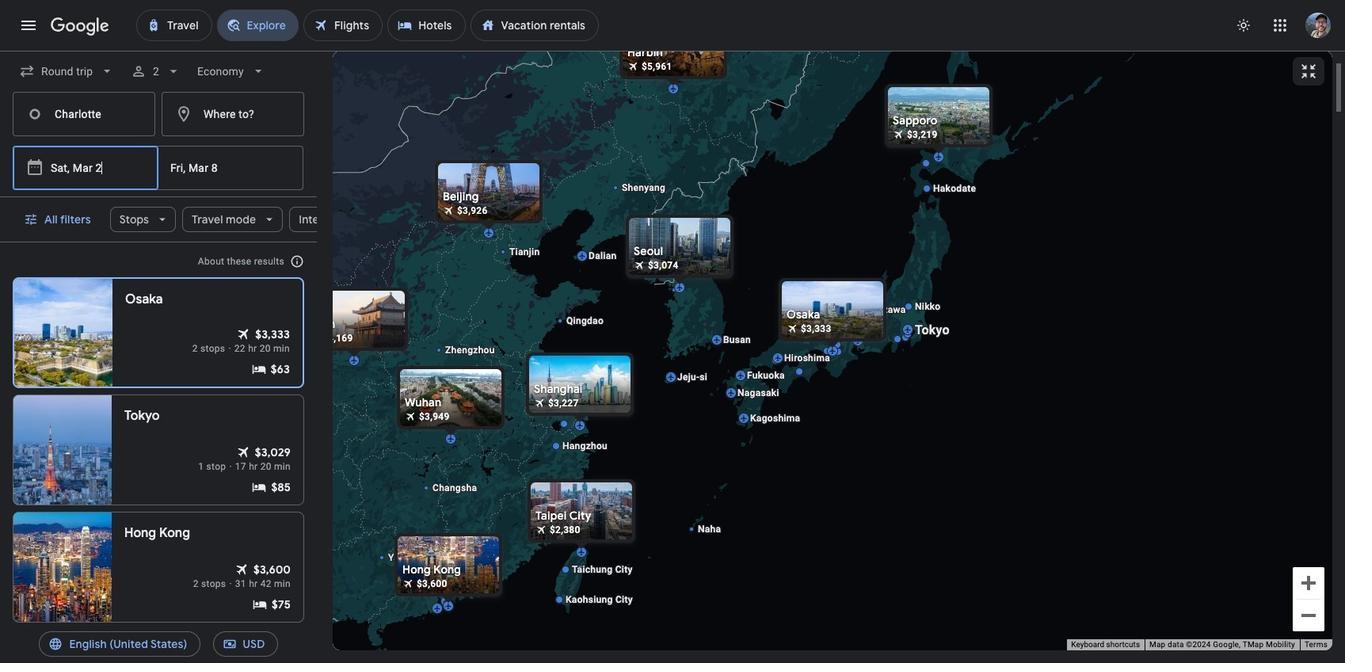 Task type: describe. For each thing, give the bounding box(es) containing it.
Return text field
[[170, 147, 250, 189]]

63 US dollars text field
[[271, 361, 290, 377]]

3074 US dollars text field
[[648, 259, 679, 271]]

view smaller map image
[[1299, 62, 1318, 81]]

loading results progress bar
[[0, 51, 1345, 54]]

3029 US dollars text field
[[255, 444, 291, 460]]

75 US dollars text field
[[272, 597, 291, 612]]

3227 US dollars text field
[[548, 397, 579, 408]]

Departure text field
[[51, 147, 124, 189]]

3333 US dollars text field
[[801, 323, 832, 334]]

3333 US dollars text field
[[255, 326, 290, 342]]

main menu image
[[19, 16, 38, 35]]

1 horizontal spatial 3600 us dollars text field
[[417, 578, 447, 589]]



Task type: locate. For each thing, give the bounding box(es) containing it.
5961 US dollars text field
[[642, 61, 672, 72]]

filters form
[[0, 51, 317, 197]]

map region
[[333, 51, 1333, 651]]

Where to? text field
[[162, 92, 304, 136]]

change appearance image
[[1225, 6, 1263, 44]]

4169 US dollars text field
[[322, 332, 353, 343]]

3600 US dollars text field
[[254, 562, 291, 578], [417, 578, 447, 589]]

None field
[[13, 57, 121, 86], [191, 57, 273, 86], [13, 57, 121, 86], [191, 57, 273, 86]]

3926 US dollars text field
[[457, 205, 488, 216]]

2380 US dollars text field
[[550, 524, 580, 535]]

None text field
[[13, 92, 155, 136]]

none text field inside filters form
[[13, 92, 155, 136]]

85 US dollars text field
[[271, 479, 291, 495]]

3949 US dollars text field
[[419, 411, 450, 422]]

3219 US dollars text field
[[907, 129, 938, 140]]

about these results image
[[278, 242, 316, 280]]

0 horizontal spatial 3600 us dollars text field
[[254, 562, 291, 578]]



Task type: vqa. For each thing, say whether or not it's contained in the screenshot.
63 US dollars text field
yes



